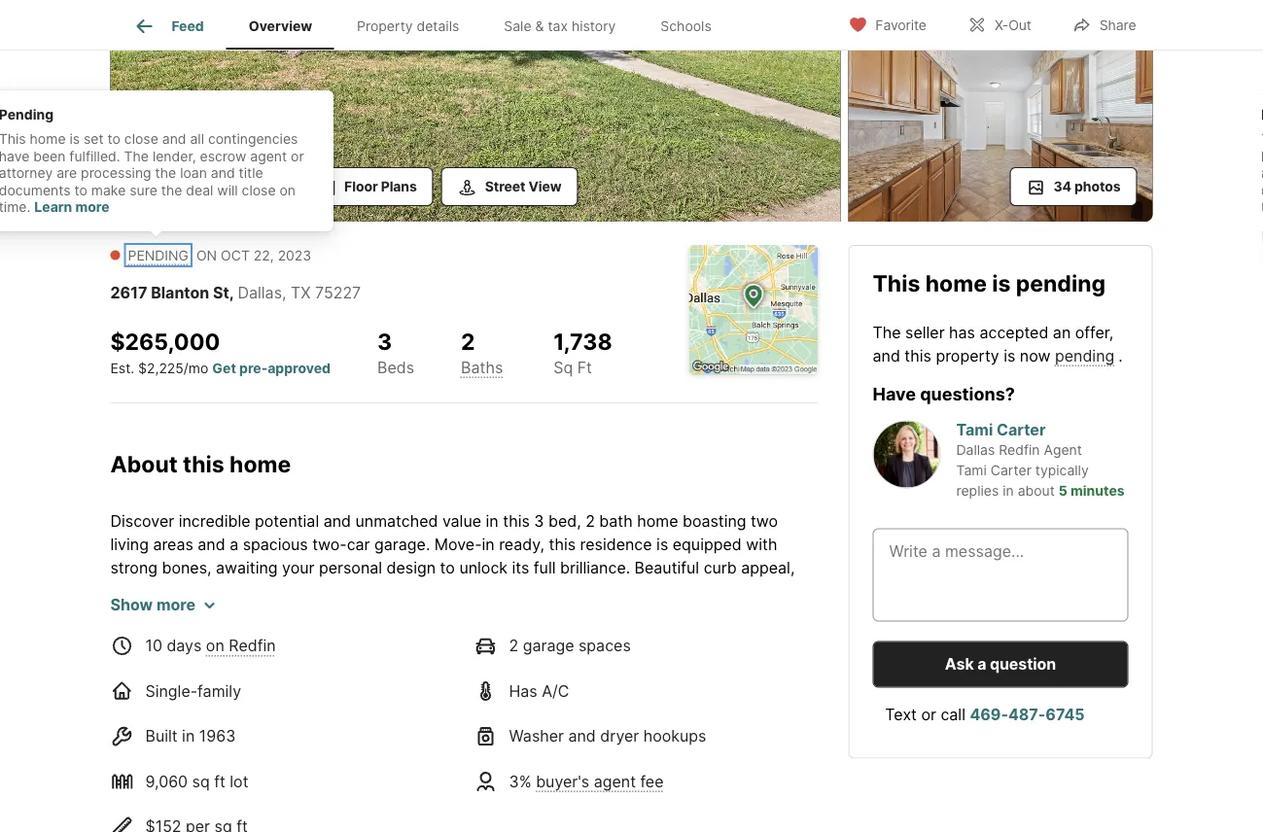 Task type: vqa. For each thing, say whether or not it's contained in the screenshot.
title on the top of page
yes



Task type: locate. For each thing, give the bounding box(es) containing it.
1 horizontal spatial for
[[552, 628, 572, 647]]

1 vertical spatial family
[[197, 681, 241, 700]]

yard,
[[228, 582, 265, 601]]

expansive up garage,
[[267, 628, 340, 647]]

1 horizontal spatial your
[[282, 558, 315, 577]]

sale & tax history
[[504, 18, 616, 34]]

and up "days"
[[169, 605, 196, 624]]

1 horizontal spatial kitchen
[[529, 605, 582, 624]]

carter for tami carter dallas redfin agent
[[997, 420, 1046, 439]]

tami down questions?
[[956, 420, 993, 439]]

0 horizontal spatial kitchen
[[110, 605, 164, 624]]

redfin down floors
[[229, 636, 276, 655]]

tami
[[956, 420, 993, 439], [956, 462, 987, 479]]

features
[[369, 582, 430, 601]]

agent left 'fee'
[[594, 772, 636, 791]]

1 horizontal spatial redfin
[[999, 442, 1040, 458]]

garage.
[[374, 535, 430, 554]]

2 horizontal spatial 2
[[586, 512, 595, 531]]

0 horizontal spatial this
[[0, 131, 26, 147]]

text
[[885, 705, 917, 724]]

1 vertical spatial more
[[156, 595, 195, 614]]

0 horizontal spatial potential
[[255, 512, 319, 531]]

on right out
[[402, 698, 421, 717]]

0 horizontal spatial 3
[[377, 328, 392, 355]]

2 area. from the left
[[696, 605, 733, 624]]

2 , from the left
[[282, 283, 286, 302]]

0 horizontal spatial value
[[442, 512, 481, 531]]

0 vertical spatial your
[[282, 558, 315, 577]]

0 vertical spatial this
[[0, 131, 26, 147]]

9,060 sq ft lot
[[145, 772, 248, 791]]

the down floors
[[238, 628, 262, 647]]

and down convenience
[[541, 675, 569, 694]]

share
[[1100, 17, 1136, 34]]

1 horizontal spatial dallas
[[956, 442, 995, 458]]

the up processing
[[124, 148, 149, 164]]

2 horizontal spatial a
[[978, 655, 986, 674]]

kitchen up outdoor at the left
[[110, 605, 164, 624]]

redfin for dallas
[[999, 442, 1040, 458]]

a inside button
[[978, 655, 986, 674]]

dallas down tami carter link
[[956, 442, 995, 458]]

the left seller on the right of the page
[[873, 323, 901, 342]]

tami inside tami carter typically replies in about
[[956, 462, 987, 479]]

2 for 2 garage spaces
[[509, 636, 518, 655]]

outdoor
[[110, 628, 168, 647]]

1 horizontal spatial area.
[[696, 605, 733, 624]]

0 horizontal spatial more
[[75, 199, 109, 215]]

overview
[[249, 18, 312, 34]]

share button
[[1056, 4, 1153, 44]]

home up 'has'
[[926, 269, 987, 297]]

areas
[[153, 535, 193, 554]]

1 vertical spatial this
[[873, 269, 920, 297]]

3 inside discover incredible potential and unmatched value in this 3 bed, 2 bath home boasting two living areas and a spacious two-car garage. move-in ready, this residence is equipped with strong bones, awaiting your personal design to unlock its full brilliance. beautiful curb appeal, expansive front yard, and premium features like ceramic tile floor in the large living room and kitchen and wood floors in the second living area. galley kitchen with breakfast area. enjoy outdoor living on the expansive back covered patio, perfect for bbqs and family gatherings. with a rear entry two-car garage, this home offers both convenience and style. positioned strategically, it provides easy access to retail, restaurants, and major highways, including 635- lbj, 75-central, and 80. don't miss out on the extraordinary potential and value this home holds for you and your family!
[[534, 512, 544, 531]]

tab list
[[110, 0, 749, 50]]

for down lbj,
[[110, 722, 131, 741]]

on inside this home is set to close and all contingencies have been fulfilled. the lender, escrow agent or attorney are processing the loan and title documents to make sure the deal will close on time.
[[280, 182, 296, 198]]

5 minutes
[[1059, 483, 1125, 499]]

more down bones,
[[156, 595, 195, 614]]

0 horizontal spatial or
[[291, 148, 304, 164]]

redfin for on
[[229, 636, 276, 655]]

kitchen down floor
[[529, 605, 582, 624]]

0 vertical spatial tami
[[956, 420, 993, 439]]

value up move-
[[442, 512, 481, 531]]

learn more link
[[34, 199, 109, 215]]

1,738 sq ft
[[554, 328, 612, 377]]

rear
[[161, 652, 191, 671]]

0 horizontal spatial 2617 blanton st, dallas, tx 75227 image
[[110, 0, 841, 222]]

and down provides
[[233, 698, 261, 717]]

awaiting
[[216, 558, 278, 577]]

0 vertical spatial close
[[124, 131, 158, 147]]

ft
[[214, 772, 225, 791]]

0 horizontal spatial the
[[124, 148, 149, 164]]

3 up beds
[[377, 328, 392, 355]]

this up have
[[0, 131, 26, 147]]

1 horizontal spatial a
[[230, 535, 238, 554]]

2
[[461, 328, 475, 355], [586, 512, 595, 531], [509, 636, 518, 655]]

galley
[[479, 605, 524, 624]]

and
[[162, 131, 186, 147], [211, 165, 235, 181], [873, 346, 900, 365], [324, 512, 351, 531], [198, 535, 225, 554], [269, 582, 297, 601], [762, 582, 789, 601], [169, 605, 196, 624], [621, 628, 649, 647], [620, 652, 647, 671], [541, 675, 569, 694], [233, 698, 261, 717], [625, 698, 652, 717], [166, 722, 194, 741], [568, 727, 596, 746]]

1 horizontal spatial 2617 blanton st, dallas, tx 75227 image
[[848, 18, 1153, 222]]

a left rear
[[148, 652, 157, 671]]

1 horizontal spatial value
[[657, 698, 696, 717]]

potential up spacious
[[255, 512, 319, 531]]

home inside this home is set to close and all contingencies have been fulfilled. the lender, escrow agent or attorney are processing the loan and title documents to make sure the deal will close on time.
[[30, 131, 66, 147]]

in inside tami carter typically replies in about
[[1003, 483, 1014, 499]]

, down oct
[[229, 283, 234, 302]]

with up bbqs
[[587, 605, 618, 624]]

is inside the seller has accepted an offer, and this property is now
[[1004, 346, 1016, 365]]

is down accepted
[[1004, 346, 1016, 365]]

0 horizontal spatial ,
[[229, 283, 234, 302]]

2 inside discover incredible potential and unmatched value in this 3 bed, 2 bath home boasting two living areas and a spacious two-car garage. move-in ready, this residence is equipped with strong bones, awaiting your personal design to unlock its full brilliance. beautiful curb appeal, expansive front yard, and premium features like ceramic tile floor in the large living room and kitchen and wood floors in the second living area. galley kitchen with breakfast area. enjoy outdoor living on the expansive back covered patio, perfect for bbqs and family gatherings. with a rear entry two-car garage, this home offers both convenience and style. positioned strategically, it provides easy access to retail, restaurants, and major highways, including 635- lbj, 75-central, and 80. don't miss out on the extraordinary potential and value this home holds for you and your family!
[[586, 512, 595, 531]]

tami inside tami carter dallas redfin agent
[[956, 420, 993, 439]]

0 horizontal spatial 2
[[461, 328, 475, 355]]

34 photos button
[[1010, 167, 1137, 206]]

property
[[357, 18, 413, 34]]

1 horizontal spatial ,
[[282, 283, 286, 302]]

tami up replies
[[956, 462, 987, 479]]

close down the title
[[242, 182, 276, 198]]

0 horizontal spatial redfin
[[229, 636, 276, 655]]

washer
[[509, 727, 564, 746]]

1 vertical spatial redfin
[[229, 636, 276, 655]]

or inside this home is set to close and all contingencies have been fulfilled. the lender, escrow agent or attorney are processing the loan and title documents to make sure the deal will close on time.
[[291, 148, 304, 164]]

2617 blanton st, dallas, tx 75227 image
[[110, 0, 841, 222], [848, 18, 1153, 222]]

1 vertical spatial the
[[873, 323, 901, 342]]

ready,
[[499, 535, 545, 554]]

favorite button
[[832, 4, 943, 44]]

1 horizontal spatial this
[[873, 269, 920, 297]]

carter for tami carter typically replies in about
[[991, 462, 1032, 479]]

unlock
[[459, 558, 508, 577]]

1 horizontal spatial potential
[[556, 698, 620, 717]]

your down spacious
[[282, 558, 315, 577]]

photos
[[1075, 178, 1121, 194]]

call
[[941, 705, 966, 724]]

typically
[[1036, 462, 1089, 479]]

show
[[110, 595, 153, 614]]

learn
[[34, 199, 72, 215]]

has
[[949, 323, 975, 342]]

2 up baths link
[[461, 328, 475, 355]]

area. down like
[[438, 605, 475, 624]]

family up style.
[[653, 628, 697, 647]]

0 horizontal spatial two-
[[238, 652, 272, 671]]

pending
[[0, 106, 54, 123]]

is left "set"
[[69, 131, 80, 147]]

area. down room
[[696, 605, 733, 624]]

this home is set to close and all contingencies have been fulfilled. the lender, escrow agent or attorney are processing the loan and title documents to make sure the deal will close on time.
[[0, 131, 304, 215]]

favorite
[[876, 17, 927, 34]]

property
[[936, 346, 999, 365]]

you
[[135, 722, 162, 741]]

pending down offer, on the top
[[1055, 346, 1115, 365]]

schools tab
[[638, 3, 734, 50]]

this inside this home is set to close and all contingencies have been fulfilled. the lender, escrow agent or attorney are processing the loan and title documents to make sure the deal will close on time.
[[0, 131, 26, 147]]

sale & tax history tab
[[482, 3, 638, 50]]

for up convenience
[[552, 628, 572, 647]]

a up 'awaiting'
[[230, 535, 238, 554]]

carter up agent
[[997, 420, 1046, 439]]

loan
[[180, 165, 207, 181]]

0 vertical spatial or
[[291, 148, 304, 164]]

carter inside tami carter dallas redfin agent
[[997, 420, 1046, 439]]

pending up an in the right of the page
[[1016, 269, 1106, 297]]

,
[[229, 283, 234, 302], [282, 283, 286, 302]]

0 vertical spatial family
[[653, 628, 697, 647]]

, left tx
[[282, 283, 286, 302]]

is up accepted
[[992, 269, 1011, 297]]

1 horizontal spatial the
[[873, 323, 901, 342]]

1 vertical spatial agent
[[594, 772, 636, 791]]

1 vertical spatial tami
[[956, 462, 987, 479]]

1 horizontal spatial 3
[[534, 512, 544, 531]]

1 horizontal spatial more
[[156, 595, 195, 614]]

tab list containing feed
[[110, 0, 749, 50]]

1 vertical spatial or
[[921, 705, 936, 724]]

and down escrow at left
[[211, 165, 235, 181]]

positioned
[[696, 652, 773, 671]]

buyer's
[[536, 772, 589, 791]]

tami carter link
[[956, 420, 1046, 439]]

lot
[[230, 772, 248, 791]]

0 vertical spatial carter
[[997, 420, 1046, 439]]

the inside the seller has accepted an offer, and this property is now
[[873, 323, 901, 342]]

1 horizontal spatial expansive
[[267, 628, 340, 647]]

0 vertical spatial dallas
[[238, 283, 282, 302]]

have
[[0, 148, 29, 164]]

0 horizontal spatial with
[[587, 605, 618, 624]]

is inside this home is set to close and all contingencies have been fulfilled. the lender, escrow agent or attorney are processing the loan and title documents to make sure the deal will close on time.
[[69, 131, 80, 147]]

this
[[905, 346, 932, 365], [183, 450, 224, 477], [503, 512, 530, 531], [549, 535, 576, 554], [360, 652, 387, 671], [700, 698, 727, 717]]

1 vertical spatial potential
[[556, 698, 620, 717]]

floor plans button
[[301, 167, 433, 206]]

1 vertical spatial expansive
[[267, 628, 340, 647]]

this up incredible in the left bottom of the page
[[183, 450, 224, 477]]

0 horizontal spatial area.
[[438, 605, 475, 624]]

1 horizontal spatial close
[[242, 182, 276, 198]]

tile
[[526, 582, 548, 601]]

0 horizontal spatial family
[[197, 681, 241, 700]]

close up lender,
[[124, 131, 158, 147]]

and up lender,
[[162, 131, 186, 147]]

highways,
[[618, 675, 692, 694]]

its
[[512, 558, 529, 577]]

expansive down strong
[[110, 582, 184, 601]]

2 inside 2 baths
[[461, 328, 475, 355]]

carter inside tami carter typically replies in about
[[991, 462, 1032, 479]]

1 vertical spatial close
[[242, 182, 276, 198]]

or down contingencies
[[291, 148, 304, 164]]

living up rear
[[173, 628, 211, 647]]

bath
[[599, 512, 633, 531]]

bbqs
[[577, 628, 617, 647]]

1 vertical spatial your
[[198, 722, 231, 741]]

central,
[[171, 698, 229, 717]]

pending
[[1016, 269, 1106, 297], [1055, 346, 1115, 365]]

1 tami from the top
[[956, 420, 993, 439]]

sq
[[192, 772, 210, 791]]

the down loan
[[161, 182, 182, 198]]

2023
[[278, 247, 311, 264]]

and up have
[[873, 346, 900, 365]]

value up the hookups
[[657, 698, 696, 717]]

2 vertical spatial 2
[[509, 636, 518, 655]]

tami carter typically replies in about
[[956, 462, 1089, 499]]

have questions?
[[873, 383, 1015, 404]]

this up ready,
[[503, 512, 530, 531]]

potential down major
[[556, 698, 620, 717]]

and up the 'personal' on the bottom left of page
[[324, 512, 351, 531]]

1 vertical spatial carter
[[991, 462, 1032, 479]]

0 vertical spatial value
[[442, 512, 481, 531]]

car up easy
[[272, 652, 296, 671]]

1 vertical spatial for
[[110, 722, 131, 741]]

0 vertical spatial the
[[124, 148, 149, 164]]

0 vertical spatial 2
[[461, 328, 475, 355]]

0 horizontal spatial car
[[272, 652, 296, 671]]

on right walkthrough
[[280, 182, 296, 198]]

1 vertical spatial car
[[272, 652, 296, 671]]

1 horizontal spatial 2
[[509, 636, 518, 655]]

and up floors
[[269, 582, 297, 601]]

1 horizontal spatial two-
[[312, 535, 347, 554]]

0 vertical spatial 3
[[377, 328, 392, 355]]

0 vertical spatial for
[[552, 628, 572, 647]]

is up beautiful
[[657, 535, 668, 554]]

1 vertical spatial 2
[[586, 512, 595, 531]]

with down two
[[746, 535, 777, 554]]

this down seller on the right of the page
[[905, 346, 932, 365]]

2 down galley
[[509, 636, 518, 655]]

0 horizontal spatial your
[[198, 722, 231, 741]]

offer,
[[1075, 323, 1114, 342]]

on
[[196, 247, 217, 264]]

your down central,
[[198, 722, 231, 741]]

the seller has accepted an offer, and this property is now
[[873, 323, 1114, 365]]

and down highways, in the bottom of the page
[[625, 698, 652, 717]]

home up been
[[30, 131, 66, 147]]

two- up provides
[[238, 652, 272, 671]]

469-
[[970, 705, 1008, 724]]

this down back
[[360, 652, 387, 671]]

1 vertical spatial 3
[[534, 512, 544, 531]]

close
[[124, 131, 158, 147], [242, 182, 276, 198]]

a right ask
[[978, 655, 986, 674]]

0 vertical spatial expansive
[[110, 582, 184, 601]]

car up the 'personal' on the bottom left of page
[[347, 535, 370, 554]]

for
[[552, 628, 572, 647], [110, 722, 131, 741]]

more inside dropdown button
[[156, 595, 195, 614]]

10
[[145, 636, 162, 655]]

1 vertical spatial two-
[[238, 652, 272, 671]]

0 vertical spatial more
[[75, 199, 109, 215]]

redfin inside tami carter dallas redfin agent
[[999, 442, 1040, 458]]

property details tab
[[335, 3, 482, 50]]

2 tami from the top
[[956, 462, 987, 479]]

unmatched
[[355, 512, 438, 531]]

family
[[653, 628, 697, 647], [197, 681, 241, 700]]

1 vertical spatial dallas
[[956, 442, 995, 458]]

0 horizontal spatial agent
[[250, 148, 287, 164]]

1 horizontal spatial with
[[746, 535, 777, 554]]

breakfast
[[622, 605, 692, 624]]

and down central,
[[166, 722, 194, 741]]

this up seller on the right of the page
[[873, 269, 920, 297]]

9,060
[[145, 772, 188, 791]]

0 vertical spatial redfin
[[999, 442, 1040, 458]]

set
[[84, 131, 104, 147]]

0 vertical spatial potential
[[255, 512, 319, 531]]

on down wood
[[215, 628, 234, 647]]

street view
[[485, 178, 562, 194]]

1 vertical spatial with
[[587, 605, 618, 624]]

this for this home is set to close and all contingencies have been fulfilled. the lender, escrow agent or attorney are processing the loan and title documents to make sure the deal will close on time.
[[0, 131, 26, 147]]

now
[[1020, 346, 1051, 365]]

more down make on the top left of the page
[[75, 199, 109, 215]]

dallas inside tami carter dallas redfin agent
[[956, 442, 995, 458]]

floors
[[245, 605, 287, 624]]

bones,
[[162, 558, 212, 577]]

major
[[573, 675, 614, 694]]

2 right bed,
[[586, 512, 595, 531]]

extraordinary
[[453, 698, 552, 717]]

agent down contingencies
[[250, 148, 287, 164]]

0 vertical spatial with
[[746, 535, 777, 554]]

documents
[[0, 182, 71, 198]]

carter down tami carter dallas redfin agent
[[991, 462, 1032, 479]]

to up learn more "link"
[[74, 182, 87, 198]]

has
[[509, 681, 538, 700]]

0 horizontal spatial expansive
[[110, 582, 184, 601]]

1 horizontal spatial car
[[347, 535, 370, 554]]

tami carter dallas redfin agent
[[956, 420, 1082, 458]]

living up covered
[[395, 605, 434, 624]]

two- up the 'personal' on the bottom left of page
[[312, 535, 347, 554]]

3 left bed,
[[534, 512, 544, 531]]

been
[[33, 148, 66, 164]]

move-
[[434, 535, 482, 554]]

1 horizontal spatial family
[[653, 628, 697, 647]]

or left call
[[921, 705, 936, 724]]

0 vertical spatial two-
[[312, 535, 347, 554]]

redfin down tami carter link
[[999, 442, 1040, 458]]

0 vertical spatial agent
[[250, 148, 287, 164]]

street view button
[[441, 167, 578, 206]]

3d walkthrough button
[[126, 167, 293, 206]]



Task type: describe. For each thing, give the bounding box(es) containing it.
and left dryer
[[568, 727, 596, 746]]

home down covered
[[391, 652, 432, 671]]

bed,
[[548, 512, 581, 531]]

show more
[[110, 595, 195, 614]]

equipped
[[673, 535, 742, 554]]

10 days on redfin
[[145, 636, 276, 655]]

1 vertical spatial value
[[657, 698, 696, 717]]

lbj,
[[110, 698, 142, 717]]

3 inside 3 beds
[[377, 328, 392, 355]]

family inside discover incredible potential and unmatched value in this 3 bed, 2 bath home boasting two living areas and a spacious two-car garage. move-in ready, this residence is equipped with strong bones, awaiting your personal design to unlock its full brilliance. beautiful curb appeal, expansive front yard, and premium features like ceramic tile floor in the large living room and kitchen and wood floors in the second living area. galley kitchen with breakfast area. enjoy outdoor living on the expansive back covered patio, perfect for bbqs and family gatherings. with a rear entry two-car garage, this home offers both convenience and style. positioned strategically, it provides easy access to retail, restaurants, and major highways, including 635- lbj, 75-central, and 80. don't miss out on the extraordinary potential and value this home holds for you and your family!
[[653, 628, 697, 647]]

the down retail,
[[425, 698, 449, 717]]

single-family
[[145, 681, 241, 700]]

and up highways, in the bottom of the page
[[620, 652, 647, 671]]

garage,
[[300, 652, 356, 671]]

34
[[1054, 178, 1072, 194]]

questions?
[[920, 383, 1015, 404]]

has a/c
[[509, 681, 569, 700]]

on oct 22, 2023
[[193, 247, 311, 264]]

convenience
[[523, 652, 615, 671]]

patio,
[[448, 628, 490, 647]]

out
[[1009, 17, 1032, 34]]

2 kitchen from the left
[[529, 605, 582, 624]]

history
[[572, 18, 616, 34]]

gatherings.
[[701, 628, 784, 647]]

seller
[[905, 323, 945, 342]]

replies
[[956, 483, 999, 499]]

3%
[[509, 772, 532, 791]]

75-
[[146, 698, 171, 717]]

back
[[345, 628, 380, 647]]

635-
[[767, 675, 803, 694]]

the inside this home is set to close and all contingencies have been fulfilled. the lender, escrow agent or attorney are processing the loan and title documents to make sure the deal will close on time.
[[124, 148, 149, 164]]

is inside discover incredible potential and unmatched value in this 3 bed, 2 bath home boasting two living areas and a spacious two-car garage. move-in ready, this residence is equipped with strong bones, awaiting your personal design to unlock its full brilliance. beautiful curb appeal, expansive front yard, and premium features like ceramic tile floor in the large living room and kitchen and wood floors in the second living area. galley kitchen with breakfast area. enjoy outdoor living on the expansive back covered patio, perfect for bbqs and family gatherings. with a rear entry two-car garage, this home offers both convenience and style. positioned strategically, it provides easy access to retail, restaurants, and major highways, including 635- lbj, 75-central, and 80. don't miss out on the extraordinary potential and value this home holds for you and your family!
[[657, 535, 668, 554]]

more for learn more
[[75, 199, 109, 215]]

dallas redfin agenttami carter image
[[873, 420, 941, 488]]

pending
[[128, 247, 189, 264]]

an
[[1053, 323, 1071, 342]]

0 horizontal spatial for
[[110, 722, 131, 741]]

and down 'appeal,'
[[762, 582, 789, 601]]

and inside the seller has accepted an offer, and this property is now
[[873, 346, 900, 365]]

personal
[[319, 558, 382, 577]]

the down lender,
[[155, 165, 176, 181]]

and down incredible in the left bottom of the page
[[198, 535, 225, 554]]

strategically,
[[110, 675, 204, 694]]

boasting
[[683, 512, 746, 531]]

sq
[[554, 358, 573, 377]]

wood
[[200, 605, 241, 624]]

5
[[1059, 483, 1068, 499]]

ask
[[945, 655, 974, 674]]

x-
[[995, 17, 1009, 34]]

style.
[[652, 652, 691, 671]]

1 vertical spatial pending
[[1055, 346, 1115, 365]]

have
[[873, 383, 916, 404]]

to up like
[[440, 558, 455, 577]]

walkthrough
[[191, 178, 276, 194]]

a/c
[[542, 681, 569, 700]]

living up strong
[[110, 535, 149, 554]]

will
[[217, 182, 238, 198]]

1 horizontal spatial agent
[[594, 772, 636, 791]]

map entry image
[[689, 245, 818, 374]]

property details
[[357, 18, 459, 34]]

curb
[[704, 558, 737, 577]]

feed link
[[133, 15, 204, 38]]

ask a question button
[[873, 641, 1129, 688]]

strong
[[110, 558, 158, 577]]

the down premium
[[309, 605, 333, 624]]

floor plans
[[344, 178, 417, 194]]

2617
[[110, 283, 147, 302]]

and down breakfast in the bottom of the page
[[621, 628, 649, 647]]

fulfilled.
[[69, 148, 120, 164]]

x-out button
[[951, 4, 1048, 44]]

single-
[[145, 681, 197, 700]]

more for show more
[[156, 595, 195, 614]]

75227
[[315, 283, 361, 302]]

0 vertical spatial pending
[[1016, 269, 1106, 297]]

est.
[[110, 360, 134, 376]]

this down the including
[[700, 698, 727, 717]]

covered
[[385, 628, 444, 647]]

fee
[[640, 772, 664, 791]]

agent inside this home is set to close and all contingencies have been fulfilled. the lender, escrow agent or attorney are processing the loan and title documents to make sure the deal will close on time.
[[250, 148, 287, 164]]

0 horizontal spatial dallas
[[238, 283, 282, 302]]

.
[[1119, 346, 1123, 365]]

this down bed,
[[549, 535, 576, 554]]

overview tab
[[226, 3, 335, 50]]

street
[[485, 178, 525, 194]]

0 horizontal spatial a
[[148, 652, 157, 671]]

home down the including
[[731, 698, 772, 717]]

access
[[329, 675, 380, 694]]

1963
[[199, 727, 236, 746]]

sale
[[504, 18, 532, 34]]

this inside the seller has accepted an offer, and this property is now
[[905, 346, 932, 365]]

to right "set"
[[108, 131, 121, 147]]

living down curb
[[677, 582, 715, 601]]

perfect
[[494, 628, 548, 647]]

garage
[[523, 636, 574, 655]]

1 area. from the left
[[438, 605, 475, 624]]

it
[[208, 675, 218, 694]]

floor
[[552, 582, 586, 601]]

beautiful
[[635, 558, 699, 577]]

don't
[[293, 698, 332, 717]]

offers
[[437, 652, 480, 671]]

2617 blanton st , dallas , tx 75227
[[110, 283, 361, 302]]

Write a message... text field
[[889, 540, 1112, 610]]

schools
[[661, 18, 712, 34]]

to up out
[[384, 675, 399, 694]]

tami for tami carter dallas redfin agent
[[956, 420, 993, 439]]

0 vertical spatial car
[[347, 535, 370, 554]]

oct
[[221, 247, 250, 264]]

1 horizontal spatial or
[[921, 705, 936, 724]]

incredible
[[179, 512, 250, 531]]

/mo
[[184, 360, 208, 376]]

pending link
[[1055, 346, 1115, 365]]

this for this home is pending
[[873, 269, 920, 297]]

deal
[[186, 182, 213, 198]]

6745
[[1046, 705, 1085, 724]]

1 kitchen from the left
[[110, 605, 164, 624]]

on right "days"
[[206, 636, 224, 655]]

full
[[534, 558, 556, 577]]

feed
[[172, 18, 204, 34]]

processing
[[81, 165, 151, 181]]

0 horizontal spatial close
[[124, 131, 158, 147]]

1 , from the left
[[229, 283, 234, 302]]

home up incredible in the left bottom of the page
[[230, 450, 291, 477]]

2 for 2 baths
[[461, 328, 475, 355]]

contingencies
[[208, 131, 298, 147]]

tami for tami carter typically replies in about
[[956, 462, 987, 479]]

home right the bath
[[637, 512, 678, 531]]

premium
[[301, 582, 365, 601]]

holds
[[777, 698, 817, 717]]

floor
[[344, 178, 378, 194]]

including
[[697, 675, 763, 694]]

title
[[239, 165, 263, 181]]

the down brilliance.
[[607, 582, 632, 601]]

spacious
[[243, 535, 308, 554]]

second
[[337, 605, 391, 624]]



